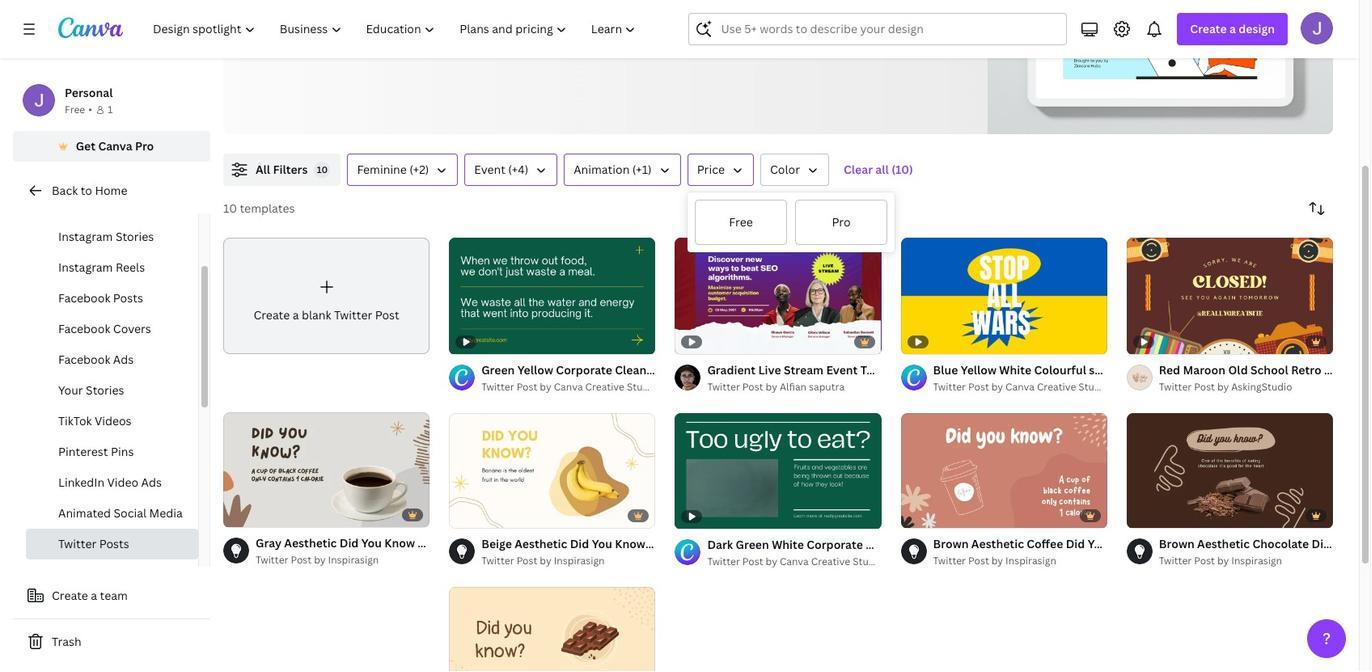Task type: locate. For each thing, give the bounding box(es) containing it.
instagram for instagram stories
[[58, 229, 113, 244]]

0 vertical spatial post
[[903, 9, 931, 27]]

inspirasign inside brown aesthetic chocolate did you kn twitter post by inspirasign
[[1232, 555, 1283, 568]]

free down price button
[[729, 214, 753, 230]]

0 horizontal spatial create
[[52, 588, 88, 604]]

inspirasign inside "beige aesthetic did you know banana twitter post twitter post by inspirasign"
[[554, 555, 605, 568]]

videos
[[95, 414, 132, 429]]

2 horizontal spatial studio
[[1079, 380, 1110, 394]]

instagram reels
[[58, 260, 145, 275]]

Sort by button
[[1301, 193, 1334, 225]]

by inside brown aesthetic chocolate did you kn twitter post by inspirasign
[[1218, 555, 1230, 568]]

2 vertical spatial facebook
[[58, 352, 110, 367]]

2 facebook from the top
[[58, 321, 110, 337]]

gray
[[256, 536, 282, 551]]

x/twitter post templates image
[[988, 0, 1334, 134], [1064, 0, 1258, 79]]

10 for 10
[[317, 163, 328, 176]]

2 x/twitter from the left
[[843, 9, 900, 27]]

0 horizontal spatial event
[[475, 162, 506, 177]]

1 horizontal spatial x/twitter
[[843, 9, 900, 27]]

a left design
[[1230, 21, 1236, 36]]

you inside gray aesthetic did you know black coffee twitter post twitter post by inspirasign
[[362, 536, 382, 551]]

all filters
[[256, 162, 308, 177]]

1 vertical spatial 10
[[223, 201, 237, 216]]

posts for facebook posts
[[113, 291, 143, 306]]

1 horizontal spatial free
[[729, 214, 753, 230]]

any right in
[[575, 30, 597, 48]]

the
[[373, 9, 394, 27]]

0 vertical spatial posts
[[116, 198, 146, 214]]

by inside gradient live stream event twitter post twitter post by alfian saputra
[[766, 380, 778, 394]]

gradient
[[708, 362, 756, 378]]

stories down facebook ads link
[[86, 383, 124, 398]]

x/twitter up the followers.
[[843, 9, 900, 27]]

facebook down instagram reels
[[58, 291, 110, 306]]

your down "free"
[[819, 30, 848, 48]]

back to home
[[52, 183, 127, 198]]

0 vertical spatial 10
[[317, 163, 328, 176]]

0 horizontal spatial 10
[[223, 201, 237, 216]]

facebook up facebook ads
[[58, 321, 110, 337]]

facebook inside facebook ads link
[[58, 352, 110, 367]]

0 vertical spatial pro
[[135, 138, 154, 154]]

with
[[461, 9, 488, 27], [789, 30, 816, 48]]

know
[[385, 536, 415, 551], [615, 537, 646, 552], [1111, 537, 1142, 552]]

did inside brown aesthetic coffee did you know twitter post twitter post by inspirasign
[[1066, 537, 1085, 552]]

event up the saputra
[[827, 362, 858, 378]]

pins
[[111, 444, 134, 460]]

with up quotes,
[[461, 9, 488, 27]]

twitter post by inspirasign link
[[256, 553, 430, 569], [482, 554, 656, 570], [934, 554, 1108, 570], [1159, 554, 1334, 570]]

pro down clear
[[832, 214, 851, 230]]

inspirasign down beige aesthetic did you know banana twitter post "link" at the bottom of page
[[554, 555, 605, 568]]

1 horizontal spatial a
[[293, 307, 299, 323]]

2 instagram from the top
[[58, 229, 113, 244]]

facebook for facebook posts
[[58, 291, 110, 306]]

aesthetic down brown aesthetic coffee did you know twitter post image
[[972, 537, 1024, 552]]

price
[[697, 162, 725, 177]]

1 horizontal spatial with
[[789, 30, 816, 48]]

twitter post by canva creative studio link for did
[[482, 379, 658, 395]]

twitter post by canva creative studio
[[482, 380, 658, 394], [934, 380, 1110, 394], [708, 555, 884, 569]]

0 vertical spatial event
[[475, 162, 506, 177]]

2 horizontal spatial creative
[[1037, 380, 1077, 394]]

0 horizontal spatial twitter post by canva creative studio link
[[482, 379, 658, 395]]

0 horizontal spatial a
[[91, 588, 97, 604]]

gray aesthetic did you know black coffee twitter post twitter post by inspirasign
[[256, 536, 556, 568]]

pro
[[135, 138, 154, 154], [832, 214, 851, 230]]

creative for you
[[586, 380, 625, 394]]

aesthetic for brown aesthetic chocolate did you kn
[[1198, 537, 1250, 552]]

aesthetic inside gray aesthetic did you know black coffee twitter post twitter post by inspirasign
[[284, 536, 337, 551]]

0 horizontal spatial creative
[[586, 380, 625, 394]]

0 vertical spatial stories
[[116, 229, 154, 244]]

stories for your stories
[[86, 383, 124, 398]]

free left "•"
[[65, 103, 85, 117]]

1 vertical spatial create
[[254, 307, 290, 323]]

of
[[761, 9, 774, 27]]

3 instagram from the top
[[58, 260, 113, 275]]

2 horizontal spatial a
[[1230, 21, 1236, 36]]

to inside back to home link
[[81, 183, 92, 198]]

2 x/twitter post templates image from the left
[[1064, 0, 1258, 79]]

edit
[[707, 9, 732, 27]]

know for banana
[[615, 537, 646, 552]]

2 vertical spatial instagram
[[58, 260, 113, 275]]

to left the
[[357, 9, 370, 27]]

(10)
[[892, 162, 913, 177]]

twitter
[[334, 307, 372, 323], [861, 362, 900, 378], [482, 380, 514, 394], [708, 380, 740, 394], [934, 380, 966, 394], [1159, 380, 1192, 394], [490, 536, 529, 551], [58, 537, 97, 552], [692, 537, 731, 552], [1144, 537, 1183, 552], [256, 554, 289, 568], [482, 555, 514, 568], [934, 555, 966, 568], [1159, 555, 1192, 568], [708, 555, 740, 569]]

a inside dropdown button
[[1230, 21, 1236, 36]]

create a blank twitter post element
[[223, 238, 430, 354]]

design
[[1239, 21, 1275, 36]]

black
[[418, 536, 448, 551]]

take your tweets to the next level with striking and visual x/twitter posts. edit any of these free x/twitter post templates to promote events, post quotes, or use in any other way you want to engage with your followers.
[[249, 9, 931, 48]]

know inside "beige aesthetic did you know banana twitter post twitter post by inspirasign"
[[615, 537, 646, 552]]

3 facebook from the top
[[58, 352, 110, 367]]

know inside gray aesthetic did you know black coffee twitter post twitter post by inspirasign
[[385, 536, 415, 551]]

any
[[735, 9, 758, 27], [575, 30, 597, 48]]

1 horizontal spatial creative
[[811, 555, 851, 569]]

inspirasign down 'brown aesthetic coffee did you know twitter post' link
[[1006, 555, 1057, 568]]

with down these
[[789, 30, 816, 48]]

1 horizontal spatial your
[[819, 30, 848, 48]]

2 vertical spatial a
[[91, 588, 97, 604]]

1 instagram from the top
[[58, 198, 113, 214]]

animation (+1) button
[[564, 154, 681, 186]]

0 vertical spatial instagram
[[58, 198, 113, 214]]

aesthetic right gray
[[284, 536, 337, 551]]

twitter post by canva creative studio for did
[[482, 380, 658, 394]]

1 brown from the left
[[934, 537, 969, 552]]

1 vertical spatial instagram
[[58, 229, 113, 244]]

facebook up your stories
[[58, 352, 110, 367]]

post down level
[[437, 30, 465, 48]]

1 vertical spatial posts
[[113, 291, 143, 306]]

you
[[362, 536, 382, 551], [592, 537, 613, 552], [1088, 537, 1109, 552], [1334, 537, 1355, 552]]

1 vertical spatial pro
[[832, 214, 851, 230]]

your right take
[[280, 9, 309, 27]]

0 vertical spatial templates
[[249, 30, 312, 48]]

templates
[[249, 30, 312, 48], [240, 201, 295, 216]]

create
[[1191, 21, 1227, 36], [254, 307, 290, 323], [52, 588, 88, 604]]

x/twitter up way
[[606, 9, 663, 27]]

aesthetic inside "beige aesthetic did you know banana twitter post twitter post by inspirasign"
[[515, 537, 568, 552]]

to right back
[[81, 183, 92, 198]]

you inside brown aesthetic coffee did you know twitter post twitter post by inspirasign
[[1088, 537, 1109, 552]]

linkedin video ads
[[58, 475, 162, 490]]

2 horizontal spatial create
[[1191, 21, 1227, 36]]

twitter post by alfian saputra link
[[708, 379, 882, 395]]

facebook for facebook ads
[[58, 352, 110, 367]]

event inside event (+4) button
[[475, 162, 506, 177]]

create for create a design
[[1191, 21, 1227, 36]]

0 vertical spatial free
[[65, 103, 85, 117]]

1 vertical spatial facebook
[[58, 321, 110, 337]]

ads down the covers
[[113, 352, 134, 367]]

your stories link
[[26, 375, 198, 406]]

2 horizontal spatial twitter post by canva creative studio
[[934, 380, 1110, 394]]

event
[[475, 162, 506, 177], [827, 362, 858, 378]]

(+2)
[[410, 162, 429, 177]]

instagram
[[58, 198, 113, 214], [58, 229, 113, 244], [58, 260, 113, 275]]

posts down animated social media link
[[99, 537, 129, 552]]

beige
[[482, 537, 512, 552]]

event (+4) button
[[465, 154, 558, 186]]

brown inside brown aesthetic coffee did you know twitter post twitter post by inspirasign
[[934, 537, 969, 552]]

you inside brown aesthetic chocolate did you kn twitter post by inspirasign
[[1334, 537, 1355, 552]]

know inside brown aesthetic coffee did you know twitter post twitter post by inspirasign
[[1111, 537, 1142, 552]]

None search field
[[689, 13, 1068, 45]]

video
[[107, 475, 139, 490]]

free
[[65, 103, 85, 117], [729, 214, 753, 230]]

inspirasign down gray aesthetic did you know black coffee twitter post link
[[328, 554, 379, 568]]

striking
[[491, 9, 537, 27]]

stories up the reels
[[116, 229, 154, 244]]

a left "team"
[[91, 588, 97, 604]]

1 vertical spatial with
[[789, 30, 816, 48]]

create a blank twitter post
[[254, 307, 400, 323]]

1 vertical spatial your
[[819, 30, 848, 48]]

posts
[[116, 198, 146, 214], [113, 291, 143, 306], [99, 537, 129, 552]]

trash
[[52, 634, 81, 650]]

1 horizontal spatial post
[[903, 9, 931, 27]]

0 horizontal spatial any
[[575, 30, 597, 48]]

instagram posts
[[58, 198, 146, 214]]

brown aesthetic chocolate did you kn twitter post by inspirasign
[[1159, 537, 1372, 568]]

1 vertical spatial ads
[[141, 475, 162, 490]]

canva
[[98, 138, 132, 154], [554, 380, 583, 394], [1006, 380, 1035, 394], [780, 555, 809, 569]]

ads right video
[[141, 475, 162, 490]]

facebook ads
[[58, 352, 134, 367]]

1 horizontal spatial ads
[[141, 475, 162, 490]]

twitter post by askingstudio
[[1159, 380, 1293, 394]]

create inside dropdown button
[[1191, 21, 1227, 36]]

beige aesthetic did you know banana twitter post link
[[482, 536, 758, 554]]

event (+4)
[[475, 162, 529, 177]]

1 vertical spatial free
[[729, 214, 753, 230]]

0 horizontal spatial x/twitter
[[606, 9, 663, 27]]

tweets
[[312, 9, 354, 27]]

0 vertical spatial create
[[1191, 21, 1227, 36]]

pro up back to home link
[[135, 138, 154, 154]]

free •
[[65, 103, 92, 117]]

2 horizontal spatial twitter post by canva creative studio link
[[934, 379, 1110, 395]]

post
[[903, 9, 931, 27], [437, 30, 465, 48]]

stories for instagram stories
[[116, 229, 154, 244]]

0 vertical spatial with
[[461, 9, 488, 27]]

create left the blank
[[254, 307, 290, 323]]

1 horizontal spatial know
[[615, 537, 646, 552]]

create left "team"
[[52, 588, 88, 604]]

create inside button
[[52, 588, 88, 604]]

aesthetic inside brown aesthetic coffee did you know twitter post twitter post by inspirasign
[[972, 537, 1024, 552]]

1 horizontal spatial brown
[[1159, 537, 1195, 552]]

templates down "all"
[[240, 201, 295, 216]]

a left the blank
[[293, 307, 299, 323]]

1 vertical spatial post
[[437, 30, 465, 48]]

aesthetic left chocolate
[[1198, 537, 1250, 552]]

2 vertical spatial create
[[52, 588, 88, 604]]

0 vertical spatial ads
[[113, 352, 134, 367]]

or
[[518, 30, 532, 48]]

2 vertical spatial posts
[[99, 537, 129, 552]]

coffee inside gray aesthetic did you know black coffee twitter post twitter post by inspirasign
[[451, 536, 487, 551]]

0 horizontal spatial coffee
[[451, 536, 487, 551]]

0 horizontal spatial pro
[[135, 138, 154, 154]]

pro inside get canva pro button
[[135, 138, 154, 154]]

all
[[256, 162, 270, 177]]

0 horizontal spatial know
[[385, 536, 415, 551]]

instagram reels link
[[26, 252, 198, 283]]

linkedin
[[58, 475, 105, 490]]

0 vertical spatial facebook
[[58, 291, 110, 306]]

a inside button
[[91, 588, 97, 604]]

pinterest pins
[[58, 444, 134, 460]]

posts down the reels
[[113, 291, 143, 306]]

0 horizontal spatial brown
[[934, 537, 969, 552]]

visual
[[566, 9, 603, 27]]

create for create a team
[[52, 588, 88, 604]]

twitter post by canva creative studio link for coffee
[[934, 379, 1110, 395]]

your stories
[[58, 383, 124, 398]]

posts up instagram stories link
[[116, 198, 146, 214]]

facebook inside facebook posts link
[[58, 291, 110, 306]]

clear
[[844, 162, 873, 177]]

facebook posts
[[58, 291, 143, 306]]

inspirasign inside brown aesthetic coffee did you know twitter post twitter post by inspirasign
[[1006, 555, 1057, 568]]

brown inside brown aesthetic chocolate did you kn twitter post by inspirasign
[[1159, 537, 1195, 552]]

1 horizontal spatial coffee
[[1027, 537, 1064, 552]]

any left of
[[735, 9, 758, 27]]

event left (+4)
[[475, 162, 506, 177]]

by inside brown aesthetic coffee did you know twitter post twitter post by inspirasign
[[992, 555, 1004, 568]]

2 brown from the left
[[1159, 537, 1195, 552]]

saputra
[[809, 380, 845, 394]]

you inside "beige aesthetic did you know banana twitter post twitter post by inspirasign"
[[592, 537, 613, 552]]

0 horizontal spatial studio
[[627, 380, 658, 394]]

1 facebook from the top
[[58, 291, 110, 306]]

inspirasign down brown aesthetic chocolate did you kn 'link'
[[1232, 555, 1283, 568]]

aesthetic inside brown aesthetic chocolate did you kn twitter post by inspirasign
[[1198, 537, 1250, 552]]

ads
[[113, 352, 134, 367], [141, 475, 162, 490]]

banana
[[648, 537, 690, 552]]

aesthetic for brown aesthetic coffee did you know twitter post
[[972, 537, 1024, 552]]

live
[[759, 362, 781, 378]]

1 x/twitter post templates image from the left
[[988, 0, 1334, 134]]

twitter post by askingstudio link
[[1159, 379, 1334, 395]]

1 horizontal spatial twitter post by canva creative studio
[[708, 555, 884, 569]]

0 horizontal spatial free
[[65, 103, 85, 117]]

studio for know
[[627, 380, 658, 394]]

other
[[600, 30, 634, 48]]

twitter post by inspirasign link for gray aesthetic did you know black coffee twitter post
[[256, 553, 430, 569]]

free inside button
[[729, 214, 753, 230]]

0 horizontal spatial twitter post by canva creative studio
[[482, 380, 658, 394]]

facebook inside facebook covers link
[[58, 321, 110, 337]]

did
[[340, 536, 359, 551], [570, 537, 589, 552], [1066, 537, 1085, 552], [1312, 537, 1331, 552]]

1 horizontal spatial any
[[735, 9, 758, 27]]

post up the followers.
[[903, 9, 931, 27]]

0 vertical spatial a
[[1230, 21, 1236, 36]]

personal
[[65, 85, 113, 100]]

•
[[88, 103, 92, 117]]

twitter post by inspirasign link for brown aesthetic coffee did you know twitter post
[[934, 554, 1108, 570]]

templates down take
[[249, 30, 312, 48]]

1 vertical spatial a
[[293, 307, 299, 323]]

1 vertical spatial event
[[827, 362, 858, 378]]

aesthetic for gray aesthetic did you know black coffee twitter post
[[284, 536, 337, 551]]

1 horizontal spatial event
[[827, 362, 858, 378]]

aesthetic right beige
[[515, 537, 568, 552]]

0 horizontal spatial ads
[[113, 352, 134, 367]]

1 vertical spatial stories
[[86, 383, 124, 398]]

2 horizontal spatial know
[[1111, 537, 1142, 552]]

0 vertical spatial your
[[280, 9, 309, 27]]

templates inside take your tweets to the next level with striking and visual x/twitter posts. edit any of these free x/twitter post templates to promote events, post quotes, or use in any other way you want to engage with your followers.
[[249, 30, 312, 48]]

1 horizontal spatial create
[[254, 307, 290, 323]]

1 horizontal spatial pro
[[832, 214, 851, 230]]

beige aesthetic did you know banana twitter post twitter post by inspirasign
[[482, 537, 758, 568]]

brown aesthetic chocolate did you know twitter post image
[[1127, 413, 1334, 529]]

feminine (+2)
[[357, 162, 429, 177]]

1 horizontal spatial 10
[[317, 163, 328, 176]]

event inside gradient live stream event twitter post twitter post by alfian saputra
[[827, 362, 858, 378]]

create left design
[[1191, 21, 1227, 36]]



Task type: vqa. For each thing, say whether or not it's contained in the screenshot.
work.
no



Task type: describe. For each thing, give the bounding box(es) containing it.
filters
[[273, 162, 308, 177]]

tiktok videos link
[[26, 406, 198, 437]]

free for free •
[[65, 103, 85, 117]]

and
[[540, 9, 563, 27]]

a for team
[[91, 588, 97, 604]]

twitter post by inspirasign link for brown aesthetic chocolate did you kn
[[1159, 554, 1334, 570]]

jacob simon image
[[1301, 12, 1334, 45]]

events,
[[389, 30, 434, 48]]

0 horizontal spatial with
[[461, 9, 488, 27]]

blank
[[302, 307, 331, 323]]

trash link
[[13, 626, 210, 659]]

by inside "beige aesthetic did you know banana twitter post twitter post by inspirasign"
[[540, 555, 552, 568]]

back
[[52, 183, 78, 198]]

0 horizontal spatial your
[[280, 9, 309, 27]]

animated social media link
[[26, 498, 198, 529]]

by inside gray aesthetic did you know black coffee twitter post twitter post by inspirasign
[[314, 554, 326, 568]]

promote
[[332, 30, 386, 48]]

create a team button
[[13, 580, 210, 613]]

animation
[[574, 162, 630, 177]]

twitter post by canva creative studio for coffee
[[934, 380, 1110, 394]]

engage
[[742, 30, 786, 48]]

back to home link
[[13, 175, 210, 207]]

these
[[777, 9, 812, 27]]

twitter inside brown aesthetic chocolate did you kn twitter post by inspirasign
[[1159, 555, 1192, 568]]

1 vertical spatial templates
[[240, 201, 295, 216]]

stream
[[784, 362, 824, 378]]

brown aesthetic coffee did you know twitter post image
[[901, 413, 1108, 529]]

gradient live stream event twitter post link
[[708, 361, 927, 379]]

way
[[638, 30, 662, 48]]

team
[[100, 588, 128, 604]]

to down tweets
[[315, 30, 329, 48]]

clear all (10) button
[[836, 154, 922, 186]]

linkedin video ads link
[[26, 468, 198, 498]]

a for blank
[[293, 307, 299, 323]]

twitter posts
[[58, 537, 129, 552]]

coffee inside brown aesthetic coffee did you know twitter post twitter post by inspirasign
[[1027, 537, 1064, 552]]

tiktok
[[58, 414, 92, 429]]

facebook ads link
[[26, 345, 198, 375]]

did inside brown aesthetic chocolate did you kn twitter post by inspirasign
[[1312, 537, 1331, 552]]

covers
[[113, 321, 151, 337]]

inspirasign inside gray aesthetic did you know black coffee twitter post twitter post by inspirasign
[[328, 554, 379, 568]]

animated
[[58, 506, 111, 521]]

home
[[95, 183, 127, 198]]

instagram for instagram posts
[[58, 198, 113, 214]]

gray aesthetic did you know black coffee twitter post image
[[223, 412, 430, 528]]

feminine (+2) button
[[348, 154, 458, 186]]

facebook covers
[[58, 321, 151, 337]]

facebook for facebook covers
[[58, 321, 110, 337]]

creative for did
[[1037, 380, 1077, 394]]

post inside brown aesthetic chocolate did you kn twitter post by inspirasign
[[1195, 555, 1216, 568]]

1 vertical spatial any
[[575, 30, 597, 48]]

posts.
[[666, 9, 704, 27]]

posts for instagram posts
[[116, 198, 146, 214]]

brown for brown aesthetic coffee did you know twitter post
[[934, 537, 969, 552]]

you
[[665, 30, 688, 48]]

get canva pro button
[[13, 131, 210, 162]]

1 horizontal spatial twitter post by canva creative studio link
[[708, 554, 884, 571]]

instagram posts link
[[26, 191, 198, 222]]

pro inside pro button
[[832, 214, 851, 230]]

create a design button
[[1178, 13, 1288, 45]]

top level navigation element
[[142, 13, 650, 45]]

brown aesthetic coffee did you know twitter post link
[[934, 536, 1210, 554]]

tiktok videos
[[58, 414, 132, 429]]

beige aesthetic chocolate did you know twitter post image
[[449, 588, 656, 672]]

gradient live stream event twitter post twitter post by alfian saputra
[[708, 362, 927, 394]]

1
[[108, 103, 113, 117]]

media
[[149, 506, 183, 521]]

create for create a blank twitter post
[[254, 307, 290, 323]]

studio for you
[[1079, 380, 1110, 394]]

did inside "beige aesthetic did you know banana twitter post twitter post by inspirasign"
[[570, 537, 589, 552]]

askingstudio
[[1232, 380, 1293, 394]]

pinterest
[[58, 444, 108, 460]]

instagram stories
[[58, 229, 154, 244]]

10 filter options selected element
[[314, 162, 331, 178]]

instagram stories link
[[26, 222, 198, 252]]

Search search field
[[721, 14, 1057, 45]]

to down 'edit'
[[725, 30, 739, 48]]

level
[[428, 9, 457, 27]]

posts for twitter posts
[[99, 537, 129, 552]]

kn
[[1357, 537, 1372, 552]]

gray aesthetic did you know black coffee twitter post link
[[256, 535, 556, 553]]

get canva pro
[[76, 138, 154, 154]]

alfian
[[780, 380, 807, 394]]

beige aesthetic did you know banana twitter post image
[[449, 413, 656, 529]]

brown for brown aesthetic chocolate did you kn
[[1159, 537, 1195, 552]]

pro button
[[795, 199, 889, 246]]

animation (+1)
[[574, 162, 652, 177]]

facebook covers link
[[26, 314, 198, 345]]

chocolate
[[1253, 537, 1310, 552]]

brown aesthetic coffee did you know twitter post twitter post by inspirasign
[[934, 537, 1210, 568]]

10 for 10 templates
[[223, 201, 237, 216]]

1 x/twitter from the left
[[606, 9, 663, 27]]

in
[[560, 30, 571, 48]]

free
[[815, 9, 840, 27]]

color
[[770, 162, 800, 177]]

twitter post by inspirasign link for beige aesthetic did you know banana twitter post
[[482, 554, 656, 570]]

0 vertical spatial any
[[735, 9, 758, 27]]

(+1)
[[633, 162, 652, 177]]

did inside gray aesthetic did you know black coffee twitter post twitter post by inspirasign
[[340, 536, 359, 551]]

use
[[535, 30, 557, 48]]

canva inside button
[[98, 138, 132, 154]]

(+4)
[[508, 162, 529, 177]]

animated social media
[[58, 506, 183, 521]]

a for design
[[1230, 21, 1236, 36]]

followers.
[[851, 30, 912, 48]]

all
[[876, 162, 889, 177]]

free for free
[[729, 214, 753, 230]]

instagram for instagram reels
[[58, 260, 113, 275]]

know for black
[[385, 536, 415, 551]]

0 horizontal spatial post
[[437, 30, 465, 48]]

feminine
[[357, 162, 407, 177]]

color button
[[761, 154, 829, 186]]

1 horizontal spatial studio
[[853, 555, 884, 569]]

your
[[58, 383, 83, 398]]

facebook posts link
[[26, 283, 198, 314]]

aesthetic for beige aesthetic did you know banana twitter post
[[515, 537, 568, 552]]

pinterest pins link
[[26, 437, 198, 468]]



